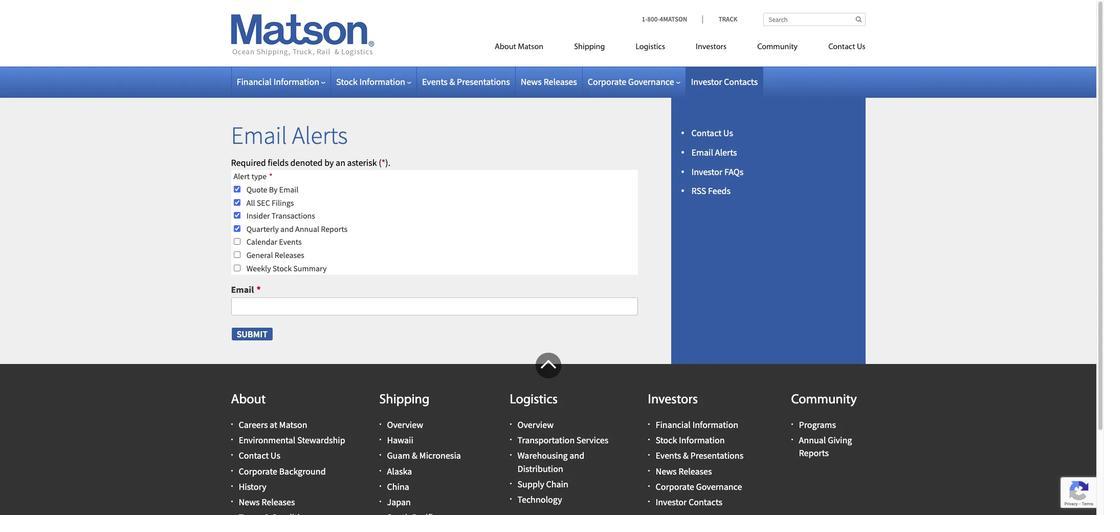 Task type: describe. For each thing, give the bounding box(es) containing it.
japan link
[[387, 496, 411, 508]]

insider transactions
[[247, 210, 315, 221]]

faqs
[[725, 166, 744, 177]]

at
[[270, 419, 277, 431]]

releases inside careers at matson environmental stewardship contact us corporate background history news releases
[[262, 496, 295, 508]]

careers at matson environmental stewardship contact us corporate background history news releases
[[239, 419, 345, 508]]

all sec filings
[[247, 197, 294, 208]]

reports for programs annual giving reports
[[799, 447, 829, 459]]

rss feeds link
[[692, 185, 731, 197]]

email up investor faqs
[[692, 146, 714, 158]]

track link
[[703, 15, 738, 24]]

about matson
[[495, 43, 544, 51]]

calendar
[[247, 237, 278, 247]]

history
[[239, 481, 266, 492]]

stewardship
[[297, 434, 345, 446]]

history link
[[239, 481, 266, 492]]

by
[[269, 184, 278, 195]]

investor contacts link for 'news releases' link to the top corporate governance "link"
[[691, 76, 758, 88]]

programs
[[799, 419, 836, 431]]

overview hawaii guam & micronesia alaska china japan
[[387, 419, 461, 508]]

(
[[379, 156, 382, 168]]

overview link for logistics
[[518, 419, 554, 431]]

0 horizontal spatial annual
[[295, 224, 319, 234]]

stock inside financial information stock information events & presentations news releases corporate governance investor contacts
[[656, 434, 677, 446]]

alaska
[[387, 465, 412, 477]]

environmental stewardship link
[[239, 434, 345, 446]]

track
[[719, 15, 738, 24]]

information for financial information
[[274, 76, 319, 88]]

back to top image
[[536, 353, 561, 378]]

japan
[[387, 496, 411, 508]]

financial for financial information stock information events & presentations news releases corporate governance investor contacts
[[656, 419, 691, 431]]

community link
[[742, 38, 814, 59]]

corporate governance link for 'news releases' link to the top
[[588, 76, 681, 88]]

information for stock information
[[360, 76, 405, 88]]

denoted
[[291, 156, 323, 168]]

0 horizontal spatial governance
[[629, 76, 675, 88]]

1 vertical spatial investors
[[648, 393, 698, 407]]

insider
[[247, 210, 270, 221]]

events inside financial information stock information events & presentations news releases corporate governance investor contacts
[[656, 450, 682, 462]]

matson inside careers at matson environmental stewardship contact us corporate background history news releases
[[279, 419, 307, 431]]

rss feeds
[[692, 185, 731, 197]]

corporate inside financial information stock information events & presentations news releases corporate governance investor contacts
[[656, 481, 695, 492]]

careers
[[239, 419, 268, 431]]

china
[[387, 481, 410, 492]]

alert type
[[234, 171, 267, 181]]

2 vertical spatial contact us link
[[239, 450, 281, 462]]

Quote By Email checkbox
[[234, 186, 240, 192]]

& inside overview hawaii guam & micronesia alaska china japan
[[412, 450, 418, 462]]

All SEC Filings checkbox
[[234, 199, 240, 206]]

giving
[[828, 434, 853, 446]]

corporate governance
[[588, 76, 675, 88]]

news inside careers at matson environmental stewardship contact us corporate background history news releases
[[239, 496, 260, 508]]

all
[[247, 197, 255, 208]]

general releases
[[247, 250, 305, 260]]

overview link for shipping
[[387, 419, 423, 431]]

1-800-4matson link
[[642, 15, 703, 24]]

summary
[[293, 263, 327, 273]]

fields
[[268, 156, 289, 168]]

quarterly and annual reports
[[247, 224, 348, 234]]

800-
[[648, 15, 660, 24]]

us inside careers at matson environmental stewardship contact us corporate background history news releases
[[271, 450, 281, 462]]

type
[[252, 171, 267, 181]]

and inside overview transportation services warehousing and distribution supply chain technology
[[570, 450, 585, 462]]

email up required
[[231, 120, 287, 151]]

contact us inside top menu navigation
[[829, 43, 866, 51]]

Insider Transactions checkbox
[[234, 212, 240, 219]]

supply chain link
[[518, 478, 569, 490]]

1 horizontal spatial us
[[724, 127, 734, 139]]

Quarterly and Annual Reports checkbox
[[234, 225, 240, 232]]

chain
[[546, 478, 569, 490]]

financial for financial information
[[237, 76, 272, 88]]

an
[[336, 156, 346, 168]]

1-
[[642, 15, 648, 24]]

weekly stock summary
[[247, 263, 327, 273]]

contacts inside financial information stock information events & presentations news releases corporate governance investor contacts
[[689, 496, 723, 508]]

corporate background link
[[239, 465, 326, 477]]

overview for hawaii
[[387, 419, 423, 431]]

programs link
[[799, 419, 836, 431]]

transportation services link
[[518, 434, 609, 446]]

).
[[386, 156, 391, 168]]

financial information stock information events & presentations news releases corporate governance investor contacts
[[656, 419, 744, 508]]

asterisk
[[347, 156, 377, 168]]

hawaii
[[387, 434, 414, 446]]

presentations inside financial information stock information events & presentations news releases corporate governance investor contacts
[[691, 450, 744, 462]]

alert
[[234, 171, 250, 181]]

0 horizontal spatial alerts
[[292, 120, 348, 151]]

1 vertical spatial contact
[[692, 127, 722, 139]]

investor for investor faqs
[[692, 166, 723, 177]]

community inside top menu navigation
[[758, 43, 798, 51]]

stock information link for events & presentations link for 'news releases' link to the top
[[336, 76, 412, 88]]

guam
[[387, 450, 410, 462]]

weekly
[[247, 263, 271, 273]]

financial information link for events & presentations link for 'news releases' link to the top
[[237, 76, 326, 88]]

0 vertical spatial news releases link
[[521, 76, 577, 88]]

transportation
[[518, 434, 575, 446]]

general
[[247, 250, 273, 260]]

investors inside investors link
[[696, 43, 727, 51]]

investor contacts link for corporate governance "link" associated with 'news releases' link to the middle
[[656, 496, 723, 508]]

financial information
[[237, 76, 319, 88]]

china link
[[387, 481, 410, 492]]

background
[[279, 465, 326, 477]]

technology
[[518, 494, 562, 505]]

0 vertical spatial contacts
[[724, 76, 758, 88]]

logistics inside top menu navigation
[[636, 43, 666, 51]]



Task type: locate. For each thing, give the bounding box(es) containing it.
1 horizontal spatial alerts
[[715, 146, 738, 158]]

contact us
[[829, 43, 866, 51], [692, 127, 734, 139]]

2 vertical spatial stock
[[656, 434, 677, 446]]

releases inside financial information stock information events & presentations news releases corporate governance investor contacts
[[679, 465, 712, 477]]

reports inside programs annual giving reports
[[799, 447, 829, 459]]

contact
[[829, 43, 856, 51], [692, 127, 722, 139], [239, 450, 269, 462]]

matson up news releases
[[518, 43, 544, 51]]

overview link up transportation
[[518, 419, 554, 431]]

1 vertical spatial financial information link
[[656, 419, 739, 431]]

top menu navigation
[[449, 38, 866, 59]]

1 vertical spatial contact us
[[692, 127, 734, 139]]

overview up hawaii link
[[387, 419, 423, 431]]

2 horizontal spatial news releases link
[[656, 465, 712, 477]]

guam & micronesia link
[[387, 450, 461, 462]]

contact us link up email alerts link
[[692, 127, 734, 139]]

1 horizontal spatial matson
[[518, 43, 544, 51]]

0 vertical spatial events
[[422, 76, 448, 88]]

about for about matson
[[495, 43, 516, 51]]

services
[[577, 434, 609, 446]]

investor
[[691, 76, 723, 88], [692, 166, 723, 177], [656, 496, 687, 508]]

corporate inside careers at matson environmental stewardship contact us corporate background history news releases
[[239, 465, 277, 477]]

1 horizontal spatial shipping
[[574, 43, 605, 51]]

0 horizontal spatial corporate
[[239, 465, 277, 477]]

investor faqs
[[692, 166, 744, 177]]

required fields denoted by an asterisk (
[[231, 156, 382, 168]]

1 vertical spatial stock information link
[[656, 434, 725, 446]]

quarterly
[[247, 224, 279, 234]]

investor contacts
[[691, 76, 758, 88]]

overview transportation services warehousing and distribution supply chain technology
[[518, 419, 609, 505]]

community up programs link
[[792, 393, 857, 407]]

about inside footer
[[231, 393, 266, 407]]

events & presentations link for 'news releases' link to the top
[[422, 76, 510, 88]]

feeds
[[709, 185, 731, 197]]

investor for investor contacts
[[691, 76, 723, 88]]

1 vertical spatial about
[[231, 393, 266, 407]]

0 vertical spatial contact
[[829, 43, 856, 51]]

0 horizontal spatial news releases link
[[239, 496, 295, 508]]

1 horizontal spatial about
[[495, 43, 516, 51]]

email alerts
[[231, 120, 348, 151], [692, 146, 738, 158]]

1 overview from the left
[[387, 419, 423, 431]]

us down search image
[[857, 43, 866, 51]]

financial
[[237, 76, 272, 88], [656, 419, 691, 431]]

matson
[[518, 43, 544, 51], [279, 419, 307, 431]]

about inside about matson link
[[495, 43, 516, 51]]

matson inside about matson link
[[518, 43, 544, 51]]

0 vertical spatial annual
[[295, 224, 319, 234]]

1 vertical spatial contact us link
[[692, 127, 734, 139]]

and down transportation services link
[[570, 450, 585, 462]]

us
[[857, 43, 866, 51], [724, 127, 734, 139], [271, 450, 281, 462]]

None submit
[[231, 327, 273, 341]]

1 horizontal spatial events
[[422, 76, 448, 88]]

footer containing about
[[0, 353, 1097, 515]]

reports for quarterly and annual reports
[[321, 224, 348, 234]]

investors
[[696, 43, 727, 51], [648, 393, 698, 407]]

email down weekly stock summary checkbox on the bottom of page
[[231, 284, 254, 295]]

logistics down back to top image
[[510, 393, 558, 407]]

0 vertical spatial stock
[[336, 76, 358, 88]]

financial inside financial information stock information events & presentations news releases corporate governance investor contacts
[[656, 419, 691, 431]]

about matson link
[[480, 38, 559, 59]]

stock information
[[336, 76, 405, 88]]

investor inside financial information stock information events & presentations news releases corporate governance investor contacts
[[656, 496, 687, 508]]

alerts up by
[[292, 120, 348, 151]]

1 vertical spatial contacts
[[689, 496, 723, 508]]

and down "insider transactions"
[[281, 224, 294, 234]]

contact down environmental
[[239, 450, 269, 462]]

email alerts link
[[692, 146, 738, 158]]

1 horizontal spatial and
[[570, 450, 585, 462]]

shipping inside top menu navigation
[[574, 43, 605, 51]]

contact us link down search image
[[814, 38, 866, 59]]

matson image
[[231, 14, 374, 56]]

1 vertical spatial governance
[[697, 481, 742, 492]]

1 horizontal spatial financial information link
[[656, 419, 739, 431]]

2 horizontal spatial corporate
[[656, 481, 695, 492]]

1 vertical spatial financial
[[656, 419, 691, 431]]

overview inside overview hawaii guam & micronesia alaska china japan
[[387, 419, 423, 431]]

1 overview link from the left
[[387, 419, 423, 431]]

contact us up email alerts link
[[692, 127, 734, 139]]

2 horizontal spatial contact
[[829, 43, 856, 51]]

1 vertical spatial events & presentations link
[[656, 450, 744, 462]]

required
[[231, 156, 266, 168]]

1 horizontal spatial email alerts
[[692, 146, 738, 158]]

0 vertical spatial contact us
[[829, 43, 866, 51]]

investor faqs link
[[692, 166, 744, 177]]

shipping link
[[559, 38, 621, 59]]

annual down transactions
[[295, 224, 319, 234]]

0 vertical spatial stock information link
[[336, 76, 412, 88]]

overview for transportation
[[518, 419, 554, 431]]

quote by email
[[247, 184, 299, 195]]

contact us link down environmental
[[239, 450, 281, 462]]

transactions
[[272, 210, 315, 221]]

2 horizontal spatial news
[[656, 465, 677, 477]]

about for about
[[231, 393, 266, 407]]

1 horizontal spatial reports
[[799, 447, 829, 459]]

1 horizontal spatial events & presentations link
[[656, 450, 744, 462]]

0 horizontal spatial reports
[[321, 224, 348, 234]]

events
[[422, 76, 448, 88], [279, 237, 302, 247], [656, 450, 682, 462]]

2 horizontal spatial stock
[[656, 434, 677, 446]]

1 vertical spatial corporate governance link
[[656, 481, 742, 492]]

information for financial information stock information events & presentations news releases corporate governance investor contacts
[[693, 419, 739, 431]]

2 horizontal spatial contact us link
[[814, 38, 866, 59]]

alaska link
[[387, 465, 412, 477]]

2 vertical spatial news releases link
[[239, 496, 295, 508]]

Email email field
[[231, 297, 638, 315]]

2 vertical spatial news
[[239, 496, 260, 508]]

contact us link
[[814, 38, 866, 59], [692, 127, 734, 139], [239, 450, 281, 462]]

2 horizontal spatial us
[[857, 43, 866, 51]]

0 vertical spatial governance
[[629, 76, 675, 88]]

email alerts up fields
[[231, 120, 348, 151]]

about
[[495, 43, 516, 51], [231, 393, 266, 407]]

1 vertical spatial annual
[[799, 434, 827, 446]]

2 vertical spatial contact
[[239, 450, 269, 462]]

1 vertical spatial community
[[792, 393, 857, 407]]

micronesia
[[420, 450, 461, 462]]

None search field
[[764, 13, 866, 26]]

rss
[[692, 185, 707, 197]]

1 horizontal spatial contact us link
[[692, 127, 734, 139]]

governance
[[629, 76, 675, 88], [697, 481, 742, 492]]

0 vertical spatial events & presentations link
[[422, 76, 510, 88]]

General Releases checkbox
[[234, 251, 240, 258]]

0 vertical spatial shipping
[[574, 43, 605, 51]]

email alerts up investor faqs link
[[692, 146, 738, 158]]

reports down "programs"
[[799, 447, 829, 459]]

0 vertical spatial presentations
[[457, 76, 510, 88]]

0 horizontal spatial events
[[279, 237, 302, 247]]

environmental
[[239, 434, 296, 446]]

0 vertical spatial us
[[857, 43, 866, 51]]

contact inside careers at matson environmental stewardship contact us corporate background history news releases
[[239, 450, 269, 462]]

1 vertical spatial stock
[[273, 263, 292, 273]]

0 horizontal spatial news
[[239, 496, 260, 508]]

corporate
[[588, 76, 627, 88], [239, 465, 277, 477], [656, 481, 695, 492]]

1 vertical spatial news releases link
[[656, 465, 712, 477]]

1 vertical spatial reports
[[799, 447, 829, 459]]

0 horizontal spatial contact us
[[692, 127, 734, 139]]

contact up email alerts link
[[692, 127, 722, 139]]

0 vertical spatial financial
[[237, 76, 272, 88]]

news inside financial information stock information events & presentations news releases corporate governance investor contacts
[[656, 465, 677, 477]]

2 vertical spatial us
[[271, 450, 281, 462]]

Search search field
[[764, 13, 866, 26]]

0 horizontal spatial presentations
[[457, 76, 510, 88]]

and
[[281, 224, 294, 234], [570, 450, 585, 462]]

reports
[[321, 224, 348, 234], [799, 447, 829, 459]]

0 horizontal spatial email alerts
[[231, 120, 348, 151]]

hawaii link
[[387, 434, 414, 446]]

2 overview from the left
[[518, 419, 554, 431]]

annual down "programs"
[[799, 434, 827, 446]]

overview inside overview transportation services warehousing and distribution supply chain technology
[[518, 419, 554, 431]]

1 vertical spatial matson
[[279, 419, 307, 431]]

annual inside programs annual giving reports
[[799, 434, 827, 446]]

1 vertical spatial corporate
[[239, 465, 277, 477]]

financial information link for 'news releases' link to the middle's events & presentations link
[[656, 419, 739, 431]]

0 horizontal spatial events & presentations link
[[422, 76, 510, 88]]

matson up environmental stewardship link
[[279, 419, 307, 431]]

2 overview link from the left
[[518, 419, 554, 431]]

calendar events
[[247, 237, 302, 247]]

contact down search search field
[[829, 43, 856, 51]]

alerts
[[292, 120, 348, 151], [715, 146, 738, 158]]

contacts
[[724, 76, 758, 88], [689, 496, 723, 508]]

1 horizontal spatial corporate
[[588, 76, 627, 88]]

1 vertical spatial logistics
[[510, 393, 558, 407]]

annual
[[295, 224, 319, 234], [799, 434, 827, 446]]

quote
[[247, 184, 268, 195]]

overview link up hawaii link
[[387, 419, 423, 431]]

supply
[[518, 478, 545, 490]]

contact inside top menu navigation
[[829, 43, 856, 51]]

us inside contact us link
[[857, 43, 866, 51]]

logistics down the 800-
[[636, 43, 666, 51]]

1 horizontal spatial stock information link
[[656, 434, 725, 446]]

filings
[[272, 197, 294, 208]]

logistics link
[[621, 38, 681, 59]]

investors link
[[681, 38, 742, 59]]

programs annual giving reports
[[799, 419, 853, 459]]

technology link
[[518, 494, 562, 505]]

1 horizontal spatial news
[[521, 76, 542, 88]]

email up filings
[[279, 184, 299, 195]]

0 horizontal spatial stock information link
[[336, 76, 412, 88]]

Weekly Stock Summary checkbox
[[234, 264, 240, 271]]

community
[[758, 43, 798, 51], [792, 393, 857, 407]]

contact us down search image
[[829, 43, 866, 51]]

Calendar Events checkbox
[[234, 238, 240, 245]]

1 vertical spatial us
[[724, 127, 734, 139]]

0 vertical spatial logistics
[[636, 43, 666, 51]]

1-800-4matson
[[642, 15, 688, 24]]

0 horizontal spatial financial information link
[[237, 76, 326, 88]]

news releases
[[521, 76, 577, 88]]

0 horizontal spatial stock
[[273, 263, 292, 273]]

warehousing
[[518, 450, 568, 462]]

2 vertical spatial investor
[[656, 496, 687, 508]]

2 horizontal spatial &
[[683, 450, 689, 462]]

overview
[[387, 419, 423, 431], [518, 419, 554, 431]]

search image
[[856, 16, 862, 23]]

financial information link
[[237, 76, 326, 88], [656, 419, 739, 431]]

footer
[[0, 353, 1097, 515]]

community down search search field
[[758, 43, 798, 51]]

0 horizontal spatial logistics
[[510, 393, 558, 407]]

sec
[[257, 197, 270, 208]]

& inside financial information stock information events & presentations news releases corporate governance investor contacts
[[683, 450, 689, 462]]

corporate governance link for 'news releases' link to the middle
[[656, 481, 742, 492]]

annual giving reports link
[[799, 434, 853, 459]]

stock information link for 'news releases' link to the middle's events & presentations link
[[656, 434, 725, 446]]

1 horizontal spatial news releases link
[[521, 76, 577, 88]]

overview up transportation
[[518, 419, 554, 431]]

community inside footer
[[792, 393, 857, 407]]

warehousing and distribution link
[[518, 450, 585, 474]]

email
[[231, 120, 287, 151], [692, 146, 714, 158], [279, 184, 299, 195], [231, 284, 254, 295]]

1 horizontal spatial financial
[[656, 419, 691, 431]]

distribution
[[518, 463, 564, 474]]

by
[[325, 156, 334, 168]]

1 vertical spatial shipping
[[380, 393, 430, 407]]

1 vertical spatial presentations
[[691, 450, 744, 462]]

0 horizontal spatial about
[[231, 393, 266, 407]]

us up corporate background "link"
[[271, 450, 281, 462]]

0 vertical spatial and
[[281, 224, 294, 234]]

us up email alerts link
[[724, 127, 734, 139]]

events & presentations
[[422, 76, 510, 88]]

careers at matson link
[[239, 419, 307, 431]]

1 horizontal spatial presentations
[[691, 450, 744, 462]]

1 vertical spatial and
[[570, 450, 585, 462]]

1 horizontal spatial contact
[[692, 127, 722, 139]]

4matson
[[660, 15, 688, 24]]

1 vertical spatial news
[[656, 465, 677, 477]]

&
[[450, 76, 455, 88], [412, 450, 418, 462], [683, 450, 689, 462]]

0 horizontal spatial overview
[[387, 419, 423, 431]]

1 horizontal spatial contact us
[[829, 43, 866, 51]]

reports up summary
[[321, 224, 348, 234]]

0 vertical spatial community
[[758, 43, 798, 51]]

1 horizontal spatial stock
[[336, 76, 358, 88]]

0 vertical spatial contact us link
[[814, 38, 866, 59]]

1 horizontal spatial &
[[450, 76, 455, 88]]

events & presentations link
[[422, 76, 510, 88], [656, 450, 744, 462]]

overview link
[[387, 419, 423, 431], [518, 419, 554, 431]]

1 horizontal spatial annual
[[799, 434, 827, 446]]

0 vertical spatial financial information link
[[237, 76, 326, 88]]

governance inside financial information stock information events & presentations news releases corporate governance investor contacts
[[697, 481, 742, 492]]

0 horizontal spatial overview link
[[387, 419, 423, 431]]

2 vertical spatial corporate
[[656, 481, 695, 492]]

alerts up faqs
[[715, 146, 738, 158]]

0 vertical spatial corporate
[[588, 76, 627, 88]]

events & presentations link for 'news releases' link to the middle
[[656, 450, 744, 462]]

1 horizontal spatial overview link
[[518, 419, 554, 431]]

stock information link
[[336, 76, 412, 88], [656, 434, 725, 446]]



Task type: vqa. For each thing, say whether or not it's contained in the screenshot.
, in the 2Q23 EPS of $2.26 2Q23 Net Income and EBITDA of $80 .8 million and $140 .5 million, respectively Year- over-year decrease in 2Q23 consolidated operating income driven primarily by lower contribution from China service Repurchased approximately 0.6 million shares in 2Q23 HONOLULU , Aug.
no



